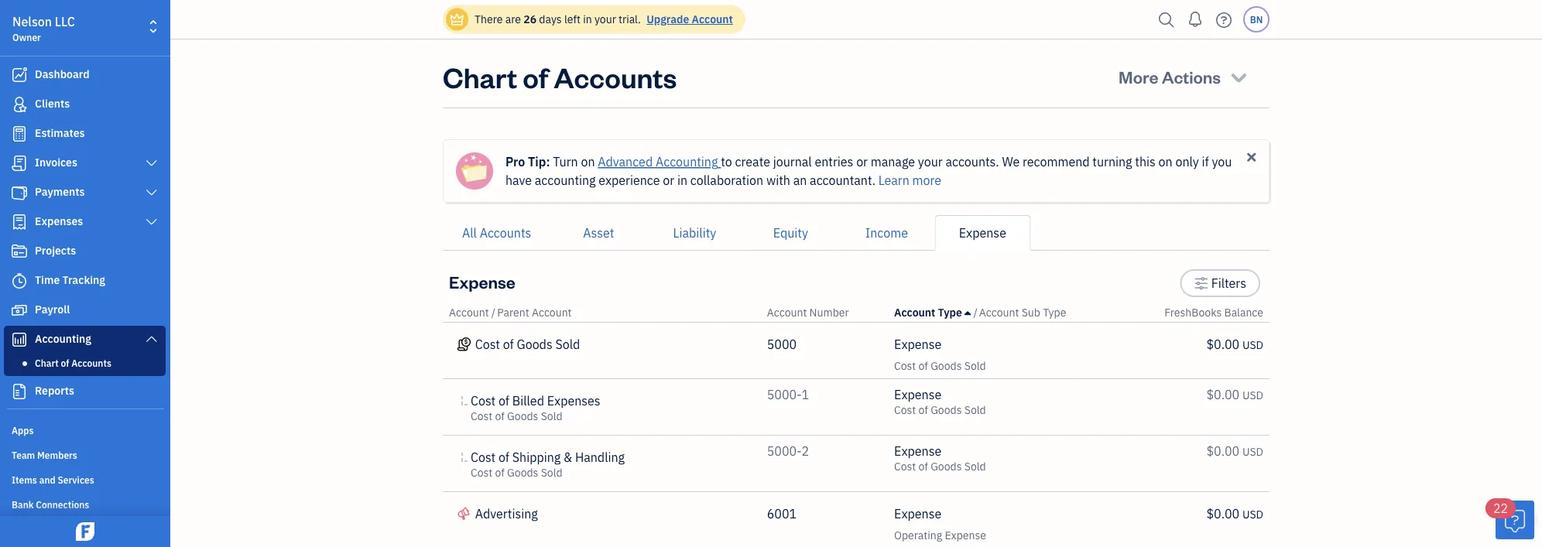 Task type: describe. For each thing, give the bounding box(es) containing it.
projects link
[[4, 238, 166, 266]]

items and services
[[12, 474, 94, 486]]

2 / from the left
[[974, 306, 978, 320]]

account for account / parent account
[[449, 306, 489, 320]]

5000- for 2
[[767, 443, 802, 460]]

expense button
[[935, 215, 1031, 251]]

nelson llc owner
[[12, 14, 75, 43]]

reports
[[35, 384, 74, 398]]

advertising
[[475, 506, 538, 522]]

parent
[[497, 306, 530, 320]]

$0.00 usd for 5000-1
[[1207, 387, 1264, 403]]

llc
[[55, 14, 75, 30]]

experience
[[599, 172, 660, 189]]

this
[[1136, 154, 1156, 170]]

accounting link
[[4, 326, 166, 354]]

caretup image
[[965, 307, 971, 319]]

bn button
[[1244, 6, 1270, 33]]

5000- for 1
[[767, 387, 802, 403]]

dashboard link
[[4, 61, 166, 89]]

search image
[[1155, 8, 1180, 31]]

0 horizontal spatial in
[[583, 12, 592, 26]]

5000-2
[[767, 443, 809, 460]]

operating
[[895, 529, 943, 543]]

account type button
[[895, 306, 971, 320]]

usd for 6001
[[1243, 508, 1264, 522]]

1 type from the left
[[938, 306, 963, 320]]

connections
[[36, 499, 89, 511]]

team members
[[12, 449, 77, 462]]

number
[[810, 306, 849, 320]]

22
[[1494, 501, 1509, 517]]

$0.00 usd for 5000
[[1207, 337, 1264, 353]]

expenses inside the "main" element
[[35, 214, 83, 228]]

clients
[[35, 96, 70, 111]]

have
[[506, 172, 532, 189]]

upgrade
[[647, 12, 690, 26]]

report image
[[10, 384, 29, 400]]

expense operating expense
[[895, 506, 987, 543]]

1 expense cost of goods sold from the top
[[895, 337, 987, 373]]

dashboard image
[[10, 67, 29, 83]]

account for account type
[[895, 306, 936, 320]]

advanced accounting link
[[598, 154, 721, 170]]

projects
[[35, 244, 76, 258]]

expense image
[[10, 215, 29, 230]]

time tracking link
[[4, 267, 166, 295]]

more
[[913, 172, 942, 189]]

asset
[[583, 225, 615, 241]]

expenses inside cost of billed expenses cost of goods sold
[[547, 393, 601, 409]]

more actions button
[[1105, 58, 1264, 95]]

to
[[721, 154, 732, 170]]

settings image
[[1195, 274, 1209, 293]]

your for trial.
[[595, 12, 616, 26]]

usd for 5000-2
[[1243, 445, 1264, 459]]

tracking
[[62, 273, 105, 287]]

team members link
[[4, 443, 166, 466]]

1 on from the left
[[581, 154, 595, 170]]

dashboard
[[35, 67, 90, 81]]

create
[[735, 154, 771, 170]]

5000-1
[[767, 387, 809, 403]]

5000
[[767, 337, 797, 353]]

2 type from the left
[[1043, 306, 1067, 320]]

to create journal entries or manage your accounts. we recommend turning this on only if  you have accounting experience or in collaboration with an accountant.
[[506, 154, 1233, 189]]

goods inside cost of billed expenses cost of goods sold
[[507, 409, 539, 424]]

cost of shipping & handling cost of goods sold
[[471, 450, 625, 480]]

time tracking
[[35, 273, 105, 287]]

bank
[[12, 499, 34, 511]]

apps
[[12, 424, 34, 437]]

upgrade account link
[[644, 12, 733, 26]]

26
[[524, 12, 537, 26]]

turn
[[553, 154, 578, 170]]

tip:
[[528, 154, 550, 170]]

1 horizontal spatial chart of accounts
[[443, 58, 677, 95]]

0 vertical spatial accounts
[[554, 58, 677, 95]]

team
[[12, 449, 35, 462]]

chevron large down image for invoices
[[145, 157, 159, 170]]

equity
[[774, 225, 809, 241]]

filters button
[[1181, 270, 1261, 297]]

pro tip: turn on advanced accounting
[[506, 154, 718, 170]]

cost of billed expenses cost of goods sold
[[471, 393, 601, 424]]

trial.
[[619, 12, 641, 26]]

account number
[[767, 306, 849, 320]]

apps link
[[4, 418, 166, 441]]

6001
[[767, 506, 797, 522]]

learn more link
[[879, 172, 942, 189]]

invoices link
[[4, 149, 166, 177]]

$0.00 for 5000-2
[[1207, 443, 1240, 460]]

expense cost of goods sold for 2
[[895, 443, 987, 474]]

account sub type
[[980, 306, 1067, 320]]

you
[[1212, 154, 1233, 170]]

recommend
[[1023, 154, 1090, 170]]

&
[[564, 450, 572, 466]]

we
[[1003, 154, 1020, 170]]

entries
[[815, 154, 854, 170]]

learn
[[879, 172, 910, 189]]

chart of accounts link
[[7, 354, 163, 373]]

members
[[37, 449, 77, 462]]

of inside the "main" element
[[61, 357, 69, 369]]

sold inside cost of billed expenses cost of goods sold
[[541, 409, 563, 424]]

shipping
[[513, 450, 561, 466]]



Task type: vqa. For each thing, say whether or not it's contained in the screenshot.
users within THE SQUARESPACE SOFTWARE FOR WEBSITE BUILDING AND HOSTING THAT ALLOWS USERS TO USE PRE-BUILT TEMPLATES AND DRAG-AND-...
no



Task type: locate. For each thing, give the bounding box(es) containing it.
handling
[[575, 450, 625, 466]]

filters
[[1212, 275, 1247, 292]]

payment image
[[10, 185, 29, 201]]

accounts down there are 26 days left in your trial. upgrade account
[[554, 58, 677, 95]]

5000- down 5000
[[767, 387, 802, 403]]

2 $0.00 from the top
[[1207, 387, 1240, 403]]

asset button
[[551, 215, 647, 251]]

0 vertical spatial expense cost of goods sold
[[895, 337, 987, 373]]

1 horizontal spatial or
[[857, 154, 868, 170]]

2 horizontal spatial accounts
[[554, 58, 677, 95]]

1 vertical spatial or
[[663, 172, 675, 189]]

chart up "reports"
[[35, 357, 59, 369]]

all accounts button
[[443, 215, 551, 251]]

in
[[583, 12, 592, 26], [678, 172, 688, 189]]

and
[[39, 474, 55, 486]]

all accounts
[[462, 225, 532, 241]]

days
[[539, 12, 562, 26]]

on right this at right
[[1159, 154, 1173, 170]]

client image
[[10, 97, 29, 112]]

22 button
[[1486, 499, 1535, 540]]

goods
[[517, 337, 553, 353], [931, 359, 962, 373], [931, 403, 962, 417], [507, 409, 539, 424], [931, 460, 962, 474], [507, 466, 539, 480]]

1 horizontal spatial type
[[1043, 306, 1067, 320]]

payroll link
[[4, 297, 166, 325]]

3 expense cost of goods sold from the top
[[895, 443, 987, 474]]

0 horizontal spatial or
[[663, 172, 675, 189]]

freshbooks image
[[73, 523, 98, 541]]

1 horizontal spatial accounts
[[480, 225, 532, 241]]

4 usd from the top
[[1243, 508, 1264, 522]]

account for account number
[[767, 306, 807, 320]]

0 vertical spatial chart of accounts
[[443, 58, 677, 95]]

owner
[[12, 31, 41, 43]]

account right parent
[[532, 306, 572, 320]]

account right caretup image
[[980, 306, 1020, 320]]

1 horizontal spatial chart
[[443, 58, 517, 95]]

0 horizontal spatial your
[[595, 12, 616, 26]]

chevron large down image inside invoices link
[[145, 157, 159, 170]]

account / parent account
[[449, 306, 572, 320]]

there are 26 days left in your trial. upgrade account
[[475, 12, 733, 26]]

expenses
[[35, 214, 83, 228], [547, 393, 601, 409]]

reports link
[[4, 378, 166, 406]]

account up 5000
[[767, 306, 807, 320]]

bank connections link
[[4, 493, 166, 516]]

2 5000- from the top
[[767, 443, 802, 460]]

1 vertical spatial 5000-
[[767, 443, 802, 460]]

expenses right billed
[[547, 393, 601, 409]]

chart of accounts down accounting link
[[35, 357, 111, 369]]

1 horizontal spatial in
[[678, 172, 688, 189]]

1 vertical spatial your
[[918, 154, 943, 170]]

/ right caretup image
[[974, 306, 978, 320]]

your for accounts.
[[918, 154, 943, 170]]

on right turn
[[581, 154, 595, 170]]

2 vertical spatial accounts
[[71, 357, 111, 369]]

expense inside button
[[959, 225, 1007, 241]]

1 horizontal spatial your
[[918, 154, 943, 170]]

bank connections
[[12, 499, 89, 511]]

2 on from the left
[[1159, 154, 1173, 170]]

1 vertical spatial chevron large down image
[[145, 216, 159, 228]]

chart
[[443, 58, 517, 95], [35, 357, 59, 369]]

expenses link
[[4, 208, 166, 236]]

items and services link
[[4, 468, 166, 491]]

chevron large down image up chevron large down icon
[[145, 157, 159, 170]]

notifications image
[[1183, 4, 1208, 35]]

on inside "to create journal entries or manage your accounts. we recommend turning this on only if  you have accounting experience or in collaboration with an accountant."
[[1159, 154, 1173, 170]]

4 $0.00 usd from the top
[[1207, 506, 1264, 522]]

0 vertical spatial your
[[595, 12, 616, 26]]

0 horizontal spatial type
[[938, 306, 963, 320]]

equity button
[[743, 215, 839, 251]]

1 vertical spatial in
[[678, 172, 688, 189]]

estimate image
[[10, 126, 29, 142]]

if
[[1202, 154, 1210, 170]]

type left caretup image
[[938, 306, 963, 320]]

billed
[[513, 393, 544, 409]]

4 $0.00 from the top
[[1207, 506, 1240, 522]]

sold inside cost of shipping & handling cost of goods sold
[[541, 466, 563, 480]]

2 $0.00 usd from the top
[[1207, 387, 1264, 403]]

there
[[475, 12, 503, 26]]

with
[[767, 172, 791, 189]]

accounts inside the "main" element
[[71, 357, 111, 369]]

$0.00 usd for 6001
[[1207, 506, 1264, 522]]

cost
[[475, 337, 500, 353], [895, 359, 916, 373], [471, 393, 496, 409], [895, 403, 916, 417], [471, 409, 493, 424], [471, 450, 496, 466], [895, 460, 916, 474], [471, 466, 493, 480]]

0 horizontal spatial chart of accounts
[[35, 357, 111, 369]]

0 vertical spatial 5000-
[[767, 387, 802, 403]]

invoice image
[[10, 156, 29, 171]]

sub
[[1022, 306, 1041, 320]]

chevrondown image
[[1229, 66, 1250, 88]]

learn more
[[879, 172, 942, 189]]

crown image
[[449, 11, 465, 27]]

2 vertical spatial expense cost of goods sold
[[895, 443, 987, 474]]

1 horizontal spatial accounting
[[656, 154, 718, 170]]

5000- down 5000-1
[[767, 443, 802, 460]]

estimates link
[[4, 120, 166, 148]]

account for account sub type
[[980, 306, 1020, 320]]

liability
[[673, 225, 717, 241]]

accountant.
[[810, 172, 876, 189]]

or
[[857, 154, 868, 170], [663, 172, 675, 189]]

in right "left"
[[583, 12, 592, 26]]

0 horizontal spatial accounts
[[71, 357, 111, 369]]

chevron large down image for expenses
[[145, 216, 159, 228]]

1 vertical spatial expense cost of goods sold
[[895, 387, 987, 417]]

1 vertical spatial chart of accounts
[[35, 357, 111, 369]]

expense cost of goods sold for 1
[[895, 387, 987, 417]]

an
[[794, 172, 807, 189]]

chevron large down image
[[145, 157, 159, 170], [145, 216, 159, 228], [145, 333, 159, 345]]

1 horizontal spatial /
[[974, 306, 978, 320]]

payments link
[[4, 179, 166, 207]]

2
[[802, 443, 809, 460]]

chart inside the "main" element
[[35, 357, 59, 369]]

journal
[[774, 154, 812, 170]]

1 vertical spatial chart
[[35, 357, 59, 369]]

items
[[12, 474, 37, 486]]

invoices
[[35, 155, 77, 170]]

2 chevron large down image from the top
[[145, 216, 159, 228]]

time
[[35, 273, 60, 287]]

$0.00 for 5000
[[1207, 337, 1240, 353]]

income
[[866, 225, 908, 241]]

account right upgrade
[[692, 12, 733, 26]]

0 vertical spatial in
[[583, 12, 592, 26]]

more
[[1119, 65, 1159, 88]]

0 vertical spatial chevron large down image
[[145, 157, 159, 170]]

resource center badge image
[[1496, 501, 1535, 540]]

/ left parent
[[492, 306, 496, 320]]

accounts down accounting link
[[71, 357, 111, 369]]

$0.00 for 5000-1
[[1207, 387, 1240, 403]]

chevron large down image for accounting
[[145, 333, 159, 345]]

1 usd from the top
[[1243, 338, 1264, 352]]

payroll
[[35, 302, 70, 317]]

only
[[1176, 154, 1199, 170]]

pro
[[506, 154, 525, 170]]

1 horizontal spatial on
[[1159, 154, 1173, 170]]

in down 'advanced accounting' link
[[678, 172, 688, 189]]

type right sub
[[1043, 306, 1067, 320]]

0 vertical spatial or
[[857, 154, 868, 170]]

goods inside cost of shipping & handling cost of goods sold
[[507, 466, 539, 480]]

3 usd from the top
[[1243, 445, 1264, 459]]

$0.00
[[1207, 337, 1240, 353], [1207, 387, 1240, 403], [1207, 443, 1240, 460], [1207, 506, 1240, 522]]

accounting inside the "main" element
[[35, 332, 91, 346]]

chevron large down image up "chart of accounts" link
[[145, 333, 159, 345]]

0 horizontal spatial on
[[581, 154, 595, 170]]

payments
[[35, 185, 85, 199]]

accounting down payroll
[[35, 332, 91, 346]]

0 horizontal spatial chart
[[35, 357, 59, 369]]

$0.00 for 6001
[[1207, 506, 1240, 522]]

project image
[[10, 244, 29, 259]]

1 vertical spatial accounting
[[35, 332, 91, 346]]

money image
[[10, 303, 29, 318]]

go to help image
[[1212, 8, 1237, 31]]

3 $0.00 usd from the top
[[1207, 443, 1264, 460]]

balance
[[1225, 306, 1264, 320]]

cost of goods sold
[[475, 337, 580, 353]]

advanced
[[598, 154, 653, 170]]

manage
[[871, 154, 916, 170]]

accounts inside button
[[480, 225, 532, 241]]

usd for 5000
[[1243, 338, 1264, 352]]

of
[[523, 58, 548, 95], [503, 337, 514, 353], [61, 357, 69, 369], [919, 359, 929, 373], [499, 393, 510, 409], [919, 403, 929, 417], [495, 409, 505, 424], [499, 450, 510, 466], [919, 460, 929, 474], [495, 466, 505, 480]]

in inside "to create journal entries or manage your accounts. we recommend turning this on only if  you have accounting experience or in collaboration with an accountant."
[[678, 172, 688, 189]]

0 vertical spatial accounting
[[656, 154, 718, 170]]

or up accountant. on the top
[[857, 154, 868, 170]]

type
[[938, 306, 963, 320], [1043, 306, 1067, 320]]

3 $0.00 from the top
[[1207, 443, 1240, 460]]

1 horizontal spatial expenses
[[547, 393, 601, 409]]

chart down there
[[443, 58, 517, 95]]

2 expense cost of goods sold from the top
[[895, 387, 987, 417]]

your inside "to create journal entries or manage your accounts. we recommend turning this on only if  you have accounting experience or in collaboration with an accountant."
[[918, 154, 943, 170]]

your left trial.
[[595, 12, 616, 26]]

your up more
[[918, 154, 943, 170]]

account left parent
[[449, 306, 489, 320]]

estimates
[[35, 126, 85, 140]]

expenses down payments
[[35, 214, 83, 228]]

actions
[[1162, 65, 1221, 88]]

$0.00 usd
[[1207, 337, 1264, 353], [1207, 387, 1264, 403], [1207, 443, 1264, 460], [1207, 506, 1264, 522]]

chart of accounts down days
[[443, 58, 677, 95]]

sold
[[556, 337, 580, 353], [965, 359, 987, 373], [965, 403, 987, 417], [541, 409, 563, 424], [965, 460, 987, 474], [541, 466, 563, 480]]

liability button
[[647, 215, 743, 251]]

chevron large down image inside accounting link
[[145, 333, 159, 345]]

account left caretup image
[[895, 306, 936, 320]]

3 chevron large down image from the top
[[145, 333, 159, 345]]

chart of accounts inside the "main" element
[[35, 357, 111, 369]]

0 horizontal spatial /
[[492, 306, 496, 320]]

or down 'advanced accounting' link
[[663, 172, 675, 189]]

more actions
[[1119, 65, 1221, 88]]

chevron large down image
[[145, 187, 159, 199]]

timer image
[[10, 273, 29, 289]]

2 usd from the top
[[1243, 388, 1264, 403]]

1 vertical spatial expenses
[[547, 393, 601, 409]]

0 vertical spatial chart
[[443, 58, 517, 95]]

1 5000- from the top
[[767, 387, 802, 403]]

1
[[802, 387, 809, 403]]

2 vertical spatial chevron large down image
[[145, 333, 159, 345]]

chart image
[[10, 332, 29, 348]]

usd for 5000-1
[[1243, 388, 1264, 403]]

main element
[[0, 0, 209, 548]]

accounting left to
[[656, 154, 718, 170]]

$0.00 usd for 5000-2
[[1207, 443, 1264, 460]]

expense
[[959, 225, 1007, 241], [449, 271, 516, 293], [895, 337, 942, 353], [895, 387, 942, 403], [895, 443, 942, 460], [895, 506, 942, 522], [945, 529, 987, 543]]

close image
[[1245, 150, 1259, 165]]

nelson
[[12, 14, 52, 30]]

1 $0.00 usd from the top
[[1207, 337, 1264, 353]]

clients link
[[4, 91, 166, 119]]

0 horizontal spatial accounting
[[35, 332, 91, 346]]

all
[[462, 225, 477, 241]]

accounts right the all
[[480, 225, 532, 241]]

1 / from the left
[[492, 306, 496, 320]]

1 chevron large down image from the top
[[145, 157, 159, 170]]

left
[[565, 12, 581, 26]]

1 $0.00 from the top
[[1207, 337, 1240, 353]]

0 horizontal spatial expenses
[[35, 214, 83, 228]]

collaboration
[[691, 172, 764, 189]]

accounts.
[[946, 154, 1000, 170]]

chevron large down image inside expenses link
[[145, 216, 159, 228]]

0 vertical spatial expenses
[[35, 214, 83, 228]]

/
[[492, 306, 496, 320], [974, 306, 978, 320]]

chevron large down image down chevron large down icon
[[145, 216, 159, 228]]

1 vertical spatial accounts
[[480, 225, 532, 241]]



